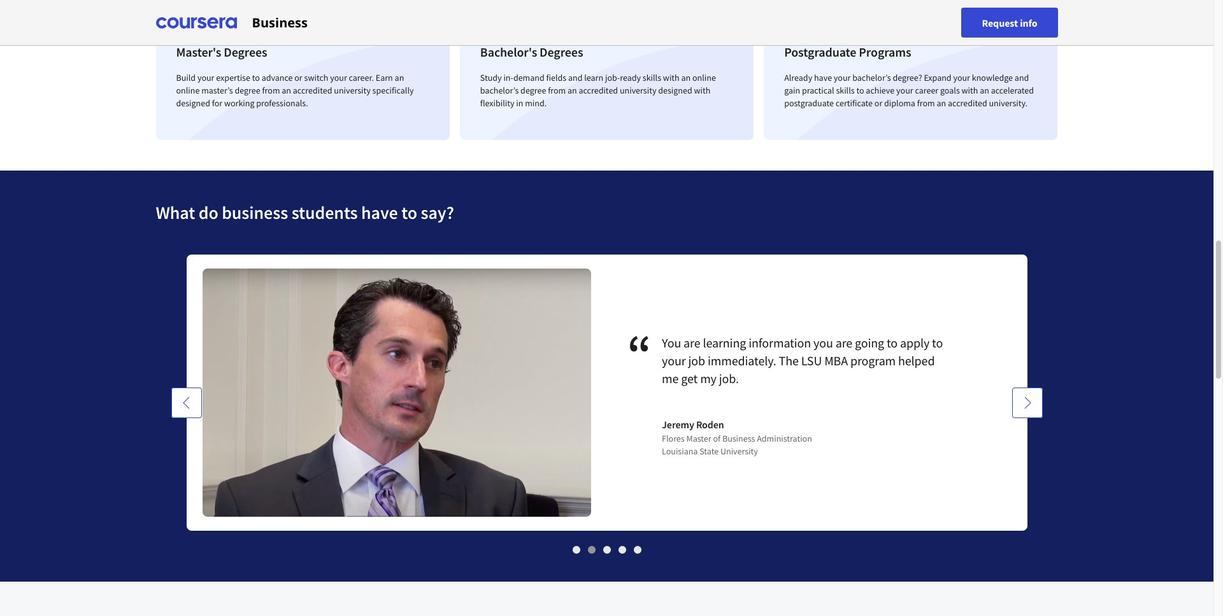 Task type: locate. For each thing, give the bounding box(es) containing it.
programs
[[859, 44, 911, 60]]

are up job
[[684, 335, 701, 351]]

advance
[[262, 72, 293, 83]]

accredited
[[293, 85, 332, 96], [579, 85, 618, 96], [948, 97, 987, 109]]

1 horizontal spatial have
[[814, 72, 832, 83]]

1 vertical spatial business
[[722, 433, 755, 445]]

an
[[395, 72, 404, 83], [681, 72, 691, 83], [282, 85, 291, 96], [568, 85, 577, 96], [980, 85, 989, 96], [937, 97, 946, 109]]

1 horizontal spatial bachelor's
[[853, 72, 891, 83]]

1 horizontal spatial and
[[1015, 72, 1029, 83]]

bachelor's up flexibility
[[480, 85, 519, 96]]

previous testimonial element
[[171, 388, 202, 617]]

1 degrees from the left
[[224, 44, 267, 60]]

1 university from the left
[[334, 85, 371, 96]]

university down career.
[[334, 85, 371, 96]]

me
[[662, 371, 679, 387]]

accredited inside already have your bachelor's degree? expand your knowledge and gain practical skills to achieve your career goals with an accelerated postgraduate certificate or diploma from an accredited university.
[[948, 97, 987, 109]]

2 degree from the left
[[521, 85, 546, 96]]

bachelor's up achieve
[[853, 72, 891, 83]]

have up "practical"
[[814, 72, 832, 83]]

to inside already have your bachelor's degree? expand your knowledge and gain practical skills to achieve your career goals with an accelerated postgraduate certificate or diploma from an accredited university.
[[857, 85, 864, 96]]

knowledge
[[972, 72, 1013, 83]]

business up advance at the top of page
[[252, 14, 308, 31]]

business up university
[[722, 433, 755, 445]]

program
[[851, 353, 896, 369]]

expand
[[924, 72, 952, 83]]

0 horizontal spatial degrees
[[224, 44, 267, 60]]

and
[[568, 72, 583, 83], [1015, 72, 1029, 83]]

or left the switch at left
[[295, 72, 302, 83]]

list containing master's degrees
[[151, 8, 1063, 145]]

0 horizontal spatial or
[[295, 72, 302, 83]]

skills
[[643, 72, 661, 83], [836, 85, 855, 96]]

your down degree?
[[897, 85, 913, 96]]

to left advance at the top of page
[[252, 72, 260, 83]]

professionals.
[[256, 97, 308, 109]]

from inside build your expertise to advance or switch your career. earn an online master's degree from an accredited university specifically designed for working professionals.
[[262, 85, 280, 96]]

master's
[[176, 44, 221, 60]]

university
[[334, 85, 371, 96], [620, 85, 657, 96]]

online inside build your expertise to advance or switch your career. earn an online master's degree from an accredited university specifically designed for working professionals.
[[176, 85, 200, 96]]

next image
[[1021, 397, 1034, 410]]

next testimonial element
[[1012, 388, 1043, 617]]

with
[[663, 72, 680, 83], [694, 85, 711, 96], [962, 85, 978, 96]]

degrees up expertise
[[224, 44, 267, 60]]

0 horizontal spatial university
[[334, 85, 371, 96]]

1 vertical spatial or
[[875, 97, 883, 109]]

to
[[252, 72, 260, 83], [857, 85, 864, 96], [402, 201, 417, 224], [887, 335, 898, 351], [932, 335, 943, 351]]

bachelor's degrees
[[480, 44, 583, 60]]

bachelor's
[[853, 72, 891, 83], [480, 85, 519, 96]]

accredited down the learn
[[579, 85, 618, 96]]

skills up certificate
[[836, 85, 855, 96]]

degree
[[235, 85, 260, 96], [521, 85, 546, 96]]

flexibility
[[480, 97, 515, 109]]

and inside the study in-demand fields and learn job-ready skills with an online bachelor's degree from an accredited university designed with flexibility in mind.
[[568, 72, 583, 83]]

1 horizontal spatial online
[[693, 72, 716, 83]]

0 vertical spatial bachelor's
[[853, 72, 891, 83]]

job-
[[605, 72, 620, 83]]

or down achieve
[[875, 97, 883, 109]]

1 horizontal spatial are
[[836, 335, 853, 351]]

university inside build your expertise to advance or switch your career. earn an online master's degree from an accredited university specifically designed for working professionals.
[[334, 85, 371, 96]]

0 vertical spatial business
[[252, 14, 308, 31]]

0 horizontal spatial accredited
[[293, 85, 332, 96]]

1 horizontal spatial or
[[875, 97, 883, 109]]

what do business students have to say?
[[156, 201, 454, 224]]

1 horizontal spatial from
[[548, 85, 566, 96]]

1 horizontal spatial degree
[[521, 85, 546, 96]]

online inside the study in-demand fields and learn job-ready skills with an online bachelor's degree from an accredited university designed with flexibility in mind.
[[693, 72, 716, 83]]

for
[[212, 97, 222, 109]]

1 vertical spatial online
[[176, 85, 200, 96]]

0 horizontal spatial and
[[568, 72, 583, 83]]

online for master's degrees
[[176, 85, 200, 96]]

degree inside build your expertise to advance or switch your career. earn an online master's degree from an accredited university specifically designed for working professionals.
[[235, 85, 260, 96]]

0 horizontal spatial business
[[252, 14, 308, 31]]

diploma
[[884, 97, 916, 109]]

online
[[693, 72, 716, 83], [176, 85, 200, 96]]

from
[[262, 85, 280, 96], [548, 85, 566, 96], [917, 97, 935, 109]]

from inside the study in-demand fields and learn job-ready skills with an online bachelor's degree from an accredited university designed with flexibility in mind.
[[548, 85, 566, 96]]

1 horizontal spatial skills
[[836, 85, 855, 96]]

0 horizontal spatial degree
[[235, 85, 260, 96]]

1 degree from the left
[[235, 85, 260, 96]]

accredited down the switch at left
[[293, 85, 332, 96]]

accredited for bachelor's degrees
[[579, 85, 618, 96]]

coursera image
[[156, 12, 237, 33]]

and left the learn
[[568, 72, 583, 83]]

2 horizontal spatial accredited
[[948, 97, 987, 109]]

to right apply
[[932, 335, 943, 351]]

degrees up fields
[[540, 44, 583, 60]]

earn
[[376, 72, 393, 83]]

skills right ready
[[643, 72, 661, 83]]

0 horizontal spatial skills
[[643, 72, 661, 83]]

business inside jeremy roden flores master of business administration louisiana state university
[[722, 433, 755, 445]]

0 horizontal spatial designed
[[176, 97, 210, 109]]

1 vertical spatial bachelor's
[[480, 85, 519, 96]]

from down fields
[[548, 85, 566, 96]]

1 vertical spatial have
[[361, 201, 398, 224]]

have right students on the left of the page
[[361, 201, 398, 224]]

degree up mind. in the top of the page
[[521, 85, 546, 96]]

you
[[814, 335, 833, 351]]

0 horizontal spatial from
[[262, 85, 280, 96]]

accelerated
[[991, 85, 1034, 96]]

achieve
[[866, 85, 895, 96]]

1 horizontal spatial business
[[722, 433, 755, 445]]

university inside the study in-demand fields and learn job-ready skills with an online bachelor's degree from an accredited university designed with flexibility in mind.
[[620, 85, 657, 96]]

0 vertical spatial skills
[[643, 72, 661, 83]]

specifically
[[372, 85, 414, 96]]

the
[[779, 353, 799, 369]]

your up master's
[[197, 72, 214, 83]]

lsu
[[801, 353, 822, 369]]

from inside already have your bachelor's degree? expand your knowledge and gain practical skills to achieve your career goals with an accelerated postgraduate certificate or diploma from an accredited university.
[[917, 97, 935, 109]]

1 vertical spatial skills
[[836, 85, 855, 96]]

build
[[176, 72, 196, 83]]

1 horizontal spatial degrees
[[540, 44, 583, 60]]

mba
[[825, 353, 848, 369]]

business
[[252, 14, 308, 31], [722, 433, 755, 445]]

are up mba
[[836, 335, 853, 351]]

or
[[295, 72, 302, 83], [875, 97, 883, 109]]

accredited inside build your expertise to advance or switch your career. earn an online master's degree from an accredited university specifically designed for working professionals.
[[293, 85, 332, 96]]

master
[[687, 433, 711, 445]]

0 horizontal spatial with
[[663, 72, 680, 83]]

2 degrees from the left
[[540, 44, 583, 60]]

gain
[[784, 85, 800, 96]]

and up accelerated
[[1015, 72, 1029, 83]]

information
[[749, 335, 811, 351]]

in-
[[504, 72, 513, 83]]

2 are from the left
[[836, 335, 853, 351]]

1 horizontal spatial accredited
[[579, 85, 618, 96]]

are
[[684, 335, 701, 351], [836, 335, 853, 351]]

1 vertical spatial designed
[[176, 97, 210, 109]]

0 vertical spatial designed
[[658, 85, 692, 96]]

or inside already have your bachelor's degree? expand your knowledge and gain practical skills to achieve your career goals with an accelerated postgraduate certificate or diploma from an accredited university.
[[875, 97, 883, 109]]

0 vertical spatial or
[[295, 72, 302, 83]]

list
[[151, 8, 1063, 145]]

your
[[197, 72, 214, 83], [330, 72, 347, 83], [834, 72, 851, 83], [953, 72, 970, 83], [897, 85, 913, 96], [662, 353, 686, 369]]

info
[[1020, 16, 1038, 29]]

0 horizontal spatial are
[[684, 335, 701, 351]]

designed
[[658, 85, 692, 96], [176, 97, 210, 109]]

career.
[[349, 72, 374, 83]]

0 horizontal spatial have
[[361, 201, 398, 224]]

2 horizontal spatial from
[[917, 97, 935, 109]]

master's degrees
[[176, 44, 267, 60]]

1 and from the left
[[568, 72, 583, 83]]

get
[[681, 371, 698, 387]]

fields
[[546, 72, 567, 83]]

0 horizontal spatial bachelor's
[[480, 85, 519, 96]]

degree up working
[[235, 85, 260, 96]]

"
[[627, 321, 662, 385]]

0 vertical spatial online
[[693, 72, 716, 83]]

degree inside the study in-demand fields and learn job-ready skills with an online bachelor's degree from an accredited university designed with flexibility in mind.
[[521, 85, 546, 96]]

from down advance at the top of page
[[262, 85, 280, 96]]

degrees
[[224, 44, 267, 60], [540, 44, 583, 60]]

1 horizontal spatial university
[[620, 85, 657, 96]]

your down you
[[662, 353, 686, 369]]

ready
[[620, 72, 641, 83]]

2 and from the left
[[1015, 72, 1029, 83]]

2 university from the left
[[620, 85, 657, 96]]

1 horizontal spatial designed
[[658, 85, 692, 96]]

0 horizontal spatial online
[[176, 85, 200, 96]]

have
[[814, 72, 832, 83], [361, 201, 398, 224]]

2 horizontal spatial with
[[962, 85, 978, 96]]

from down career
[[917, 97, 935, 109]]

degrees for bachelor's degrees
[[540, 44, 583, 60]]

bachelor's inside the study in-demand fields and learn job-ready skills with an online bachelor's degree from an accredited university designed with flexibility in mind.
[[480, 85, 519, 96]]

postgraduate
[[784, 44, 857, 60]]

designed inside the study in-demand fields and learn job-ready skills with an online bachelor's degree from an accredited university designed with flexibility in mind.
[[658, 85, 692, 96]]

accredited inside the study in-demand fields and learn job-ready skills with an online bachelor's degree from an accredited university designed with flexibility in mind.
[[579, 85, 618, 96]]

already have your bachelor's degree? expand your knowledge and gain practical skills to achieve your career goals with an accelerated postgraduate certificate or diploma from an accredited university.
[[784, 72, 1034, 109]]

accredited down goals
[[948, 97, 987, 109]]

0 vertical spatial have
[[814, 72, 832, 83]]

career
[[915, 85, 939, 96]]

to up certificate
[[857, 85, 864, 96]]

university down ready
[[620, 85, 657, 96]]

going
[[855, 335, 884, 351]]



Task type: describe. For each thing, give the bounding box(es) containing it.
1 are from the left
[[684, 335, 701, 351]]

your inside you are learning information you are going to apply to your job immediately. the lsu mba program helped me get my job.
[[662, 353, 686, 369]]

study in-demand fields and learn job-ready skills with an online bachelor's degree from an accredited university designed with flexibility in mind.
[[480, 72, 716, 109]]

or inside build your expertise to advance or switch your career. earn an online master's degree from an accredited university specifically designed for working professionals.
[[295, 72, 302, 83]]

roden
[[696, 419, 724, 431]]

do
[[199, 201, 218, 224]]

previous image
[[180, 397, 193, 410]]

degree for master's
[[235, 85, 260, 96]]

testimonial by jeremy roden image
[[202, 269, 591, 517]]

designed inside build your expertise to advance or switch your career. earn an online master's degree from an accredited university specifically designed for working professionals.
[[176, 97, 210, 109]]

say?
[[421, 201, 454, 224]]

to right 'going'
[[887, 335, 898, 351]]

goals
[[940, 85, 960, 96]]

job.
[[719, 371, 739, 387]]

apply
[[900, 335, 930, 351]]

university.
[[989, 97, 1028, 109]]

of
[[713, 433, 721, 445]]

degree?
[[893, 72, 922, 83]]

you are learning information you are going to apply to your job immediately. the lsu mba program helped me get my job.
[[662, 335, 943, 387]]

practical
[[802, 85, 834, 96]]

mind.
[[525, 97, 547, 109]]

university for bachelor's degrees
[[620, 85, 657, 96]]

you
[[662, 335, 681, 351]]

to inside build your expertise to advance or switch your career. earn an online master's degree from an accredited university specifically designed for working professionals.
[[252, 72, 260, 83]]

job
[[688, 353, 705, 369]]

build your expertise to advance or switch your career. earn an online master's degree from an accredited university specifically designed for working professionals.
[[176, 72, 414, 109]]

certificate
[[836, 97, 873, 109]]

request info button
[[962, 8, 1058, 38]]

in
[[516, 97, 523, 109]]

from for bachelor's degrees
[[548, 85, 566, 96]]

my
[[700, 371, 717, 387]]

postgraduate programs
[[784, 44, 911, 60]]

and inside already have your bachelor's degree? expand your knowledge and gain practical skills to achieve your career goals with an accelerated postgraduate certificate or diploma from an accredited university.
[[1015, 72, 1029, 83]]

university
[[721, 446, 758, 457]]

already
[[784, 72, 813, 83]]

learn
[[584, 72, 603, 83]]

business
[[222, 201, 288, 224]]

administration
[[757, 433, 812, 445]]

bachelor's
[[480, 44, 537, 60]]

jeremy
[[662, 419, 694, 431]]

slides element
[[156, 544, 1058, 557]]

degrees for master's degrees
[[224, 44, 267, 60]]

louisiana
[[662, 446, 698, 457]]

state
[[700, 446, 719, 457]]

postgraduate
[[784, 97, 834, 109]]

with inside already have your bachelor's degree? expand your knowledge and gain practical skills to achieve your career goals with an accelerated postgraduate certificate or diploma from an accredited university.
[[962, 85, 978, 96]]

expertise
[[216, 72, 250, 83]]

switch
[[304, 72, 328, 83]]

study
[[480, 72, 502, 83]]

bachelor's inside already have your bachelor's degree? expand your knowledge and gain practical skills to achieve your career goals with an accelerated postgraduate certificate or diploma from an accredited university.
[[853, 72, 891, 83]]

from for master's degrees
[[262, 85, 280, 96]]

helped
[[898, 353, 935, 369]]

immediately.
[[708, 353, 777, 369]]

online for bachelor's degrees
[[693, 72, 716, 83]]

skills inside already have your bachelor's degree? expand your knowledge and gain practical skills to achieve your career goals with an accelerated postgraduate certificate or diploma from an accredited university.
[[836, 85, 855, 96]]

what
[[156, 201, 195, 224]]

accredited for master's degrees
[[293, 85, 332, 96]]

master's
[[201, 85, 233, 96]]

learning
[[703, 335, 746, 351]]

skills inside the study in-demand fields and learn job-ready skills with an online bachelor's degree from an accredited university designed with flexibility in mind.
[[643, 72, 661, 83]]

jeremy roden flores master of business administration louisiana state university
[[662, 419, 812, 457]]

request info
[[982, 16, 1038, 29]]

flores
[[662, 433, 685, 445]]

demand
[[513, 72, 545, 83]]

your up goals
[[953, 72, 970, 83]]

to left say?
[[402, 201, 417, 224]]

working
[[224, 97, 255, 109]]

your right the switch at left
[[330, 72, 347, 83]]

have inside already have your bachelor's degree? expand your knowledge and gain practical skills to achieve your career goals with an accelerated postgraduate certificate or diploma from an accredited university.
[[814, 72, 832, 83]]

request
[[982, 16, 1018, 29]]

1 horizontal spatial with
[[694, 85, 711, 96]]

your down postgraduate programs
[[834, 72, 851, 83]]

students
[[292, 201, 358, 224]]

university for master's degrees
[[334, 85, 371, 96]]

degree for bachelor's
[[521, 85, 546, 96]]



Task type: vqa. For each thing, say whether or not it's contained in the screenshot.
helped
yes



